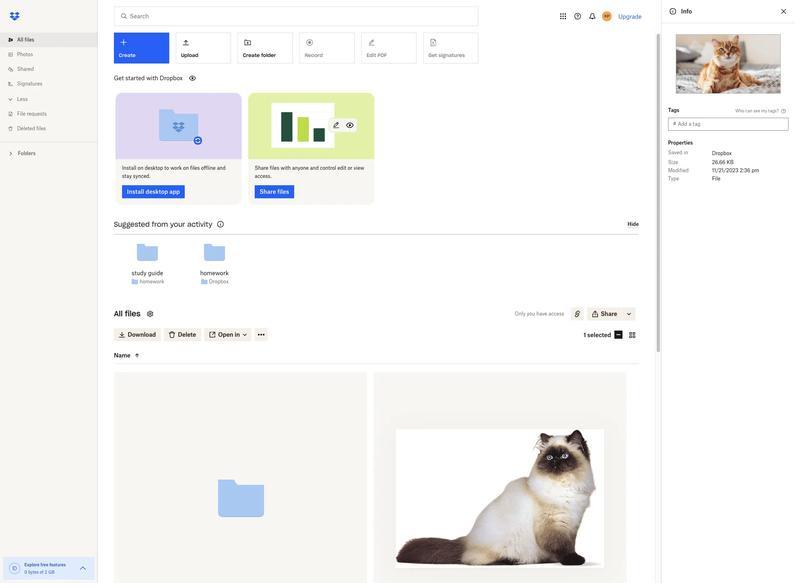Task type: vqa. For each thing, say whether or not it's contained in the screenshot.
Shared
yes



Task type: locate. For each thing, give the bounding box(es) containing it.
homework link down guide
[[140, 278, 164, 286]]

1 horizontal spatial on
[[183, 165, 189, 171]]

study guide
[[132, 269, 163, 276]]

started
[[125, 75, 145, 81]]

0 vertical spatial all files
[[17, 37, 34, 43]]

files left folder settings icon
[[125, 309, 141, 318]]

0 horizontal spatial file
[[17, 111, 26, 117]]

install up the stay
[[122, 165, 136, 171]]

create button
[[114, 33, 169, 64]]

0 horizontal spatial in
[[235, 331, 240, 338]]

file for file requests
[[17, 111, 26, 117]]

control
[[320, 165, 336, 171]]

desktop inside button
[[146, 188, 168, 195]]

who can see my tags? image
[[781, 108, 788, 114]]

1 vertical spatial homework
[[140, 279, 164, 285]]

0 vertical spatial with
[[146, 75, 158, 81]]

1 vertical spatial all files
[[114, 309, 141, 318]]

install
[[122, 165, 136, 171], [127, 188, 144, 195]]

install inside install desktop app button
[[127, 188, 144, 195]]

with
[[146, 75, 158, 81], [281, 165, 291, 171]]

file down 'less'
[[17, 111, 26, 117]]

tags
[[669, 107, 680, 113]]

share inside share files with anyone and control edit or view access.
[[255, 165, 269, 171]]

0 vertical spatial share
[[255, 165, 269, 171]]

install inside the install on desktop to work on files offline and stay synced.
[[122, 165, 136, 171]]

and inside the install on desktop to work on files offline and stay synced.
[[217, 165, 226, 171]]

share
[[255, 165, 269, 171], [260, 188, 276, 195], [601, 310, 618, 317]]

create for create folder
[[243, 52, 260, 58]]

photos link
[[7, 47, 98, 62]]

1 vertical spatial in
[[235, 331, 240, 338]]

desktop left app
[[146, 188, 168, 195]]

dropbox image
[[7, 8, 23, 24]]

features
[[49, 562, 66, 567]]

in for open in
[[235, 331, 240, 338]]

and right the offline
[[217, 165, 226, 171]]

file inside list
[[17, 111, 26, 117]]

only
[[515, 311, 526, 317]]

2 horizontal spatial dropbox
[[713, 150, 732, 156]]

homework down guide
[[140, 279, 164, 285]]

1 horizontal spatial all
[[114, 309, 123, 318]]

1 vertical spatial install
[[127, 188, 144, 195]]

less
[[17, 96, 28, 102]]

share files
[[260, 188, 289, 195]]

1 vertical spatial all
[[114, 309, 123, 318]]

create inside button
[[243, 52, 260, 58]]

bytes
[[28, 570, 39, 575]]

1 horizontal spatial file
[[713, 176, 721, 182]]

delete button
[[164, 328, 201, 341]]

homework
[[200, 269, 229, 276], [140, 279, 164, 285]]

saved
[[669, 149, 683, 156]]

in right saved
[[684, 149, 689, 156]]

synced.
[[133, 173, 151, 179]]

1 horizontal spatial create
[[243, 52, 260, 58]]

can
[[746, 108, 753, 113]]

all up the download button
[[114, 309, 123, 318]]

on up synced.
[[138, 165, 144, 171]]

0
[[24, 570, 27, 575]]

1 horizontal spatial with
[[281, 165, 291, 171]]

modified
[[669, 167, 689, 173]]

install on desktop to work on files offline and stay synced.
[[122, 165, 226, 179]]

with right started at the top left of page
[[146, 75, 158, 81]]

folder
[[261, 52, 276, 58]]

upload button
[[176, 33, 231, 64]]

create left the folder
[[243, 52, 260, 58]]

None field
[[0, 0, 63, 9]]

all inside all files 'link'
[[17, 37, 23, 43]]

and
[[217, 165, 226, 171], [310, 165, 319, 171]]

all
[[17, 37, 23, 43], [114, 309, 123, 318]]

tags?
[[769, 108, 779, 113]]

app
[[170, 188, 180, 195]]

desktop inside the install on desktop to work on files offline and stay synced.
[[145, 165, 163, 171]]

all files up photos
[[17, 37, 34, 43]]

install for install desktop app
[[127, 188, 144, 195]]

0 vertical spatial in
[[684, 149, 689, 156]]

share down access.
[[260, 188, 276, 195]]

0 vertical spatial homework link
[[200, 269, 229, 278]]

0 horizontal spatial with
[[146, 75, 158, 81]]

1 vertical spatial homework link
[[140, 278, 164, 286]]

get started with dropbox
[[114, 75, 183, 81]]

list
[[0, 28, 98, 142]]

properties
[[669, 140, 693, 146]]

shared link
[[7, 62, 98, 77]]

1 on from the left
[[138, 165, 144, 171]]

0 vertical spatial file
[[17, 111, 26, 117]]

1 vertical spatial desktop
[[146, 188, 168, 195]]

with for started
[[146, 75, 158, 81]]

selected
[[588, 331, 612, 338]]

and left control
[[310, 165, 319, 171]]

homework up dropbox link
[[200, 269, 229, 276]]

files up photos
[[25, 37, 34, 43]]

1 and from the left
[[217, 165, 226, 171]]

with inside share files with anyone and control edit or view access.
[[281, 165, 291, 171]]

0 horizontal spatial homework link
[[140, 278, 164, 286]]

0 vertical spatial homework
[[200, 269, 229, 276]]

0 horizontal spatial create
[[119, 52, 136, 58]]

your
[[170, 220, 185, 228]]

1 vertical spatial dropbox
[[713, 150, 732, 156]]

file for file
[[713, 176, 721, 182]]

2
[[45, 570, 47, 575]]

0 vertical spatial all
[[17, 37, 23, 43]]

with left anyone
[[281, 165, 291, 171]]

explore
[[24, 562, 40, 567]]

Search in folder "Dropbox" text field
[[130, 12, 462, 21]]

edit
[[338, 165, 347, 171]]

0 horizontal spatial and
[[217, 165, 226, 171]]

files left the offline
[[190, 165, 200, 171]]

2 vertical spatial share
[[601, 310, 618, 317]]

create up started at the top left of page
[[119, 52, 136, 58]]

1 horizontal spatial and
[[310, 165, 319, 171]]

1 horizontal spatial in
[[684, 149, 689, 156]]

download button
[[114, 328, 161, 341]]

0 horizontal spatial all files
[[17, 37, 34, 43]]

gb
[[48, 570, 55, 575]]

files
[[25, 37, 34, 43], [36, 125, 46, 132], [190, 165, 200, 171], [270, 165, 280, 171], [278, 188, 289, 195], [125, 309, 141, 318]]

desktop
[[145, 165, 163, 171], [146, 188, 168, 195]]

install down synced.
[[127, 188, 144, 195]]

create for create
[[119, 52, 136, 58]]

share up selected
[[601, 310, 618, 317]]

file, himalayan-chocolate-point.webp row
[[374, 372, 627, 583]]

offline
[[201, 165, 216, 171]]

files inside share files with anyone and control edit or view access.
[[270, 165, 280, 171]]

in inside 'popup button'
[[235, 331, 240, 338]]

in
[[684, 149, 689, 156], [235, 331, 240, 338]]

0 vertical spatial install
[[122, 165, 136, 171]]

0 horizontal spatial on
[[138, 165, 144, 171]]

all files
[[17, 37, 34, 43], [114, 309, 141, 318]]

deleted files link
[[7, 121, 98, 136]]

file down 11/21/2023
[[713, 176, 721, 182]]

0 vertical spatial desktop
[[145, 165, 163, 171]]

1 horizontal spatial homework
[[200, 269, 229, 276]]

homework link up dropbox link
[[200, 269, 229, 278]]

1 vertical spatial file
[[713, 176, 721, 182]]

files down share files with anyone and control edit or view access.
[[278, 188, 289, 195]]

you
[[527, 311, 536, 317]]

files up access.
[[270, 165, 280, 171]]

0 horizontal spatial dropbox
[[160, 75, 183, 81]]

11/21/2023 2:36 pm
[[713, 167, 760, 173]]

free
[[41, 562, 48, 567]]

1 vertical spatial share
[[260, 188, 276, 195]]

create folder button
[[238, 33, 293, 64]]

0 vertical spatial dropbox
[[160, 75, 183, 81]]

on right the work
[[183, 165, 189, 171]]

list containing all files
[[0, 28, 98, 142]]

homework for bottommost homework link
[[140, 279, 164, 285]]

create inside popup button
[[119, 52, 136, 58]]

download
[[128, 331, 156, 338]]

folder settings image
[[146, 309, 155, 319]]

share for share files
[[260, 188, 276, 195]]

files inside the install on desktop to work on files offline and stay synced.
[[190, 165, 200, 171]]

files inside 'link'
[[25, 37, 34, 43]]

share up access.
[[255, 165, 269, 171]]

in right the open
[[235, 331, 240, 338]]

all files left folder settings icon
[[114, 309, 141, 318]]

upgrade link
[[619, 13, 642, 20]]

desktop left to
[[145, 165, 163, 171]]

1 horizontal spatial all files
[[114, 309, 141, 318]]

2 and from the left
[[310, 165, 319, 171]]

1 vertical spatial with
[[281, 165, 291, 171]]

1 horizontal spatial dropbox
[[209, 279, 229, 285]]

0 horizontal spatial all
[[17, 37, 23, 43]]

share button
[[587, 307, 623, 320]]

install desktop app
[[127, 188, 180, 195]]

size
[[669, 159, 679, 165]]

0 horizontal spatial homework
[[140, 279, 164, 285]]

of
[[40, 570, 44, 575]]

homework link
[[200, 269, 229, 278], [140, 278, 164, 286]]

all up photos
[[17, 37, 23, 43]]



Task type: describe. For each thing, give the bounding box(es) containing it.
less image
[[7, 95, 15, 103]]

anyone
[[292, 165, 309, 171]]

share files with anyone and control edit or view access.
[[255, 165, 365, 179]]

dropbox link
[[209, 278, 229, 286]]

files inside button
[[278, 188, 289, 195]]

my
[[762, 108, 768, 113]]

1 selected
[[584, 331, 612, 338]]

kb
[[727, 159, 734, 165]]

install desktop app button
[[122, 185, 185, 198]]

upgrade
[[619, 13, 642, 20]]

and inside share files with anyone and control edit or view access.
[[310, 165, 319, 171]]

share files button
[[255, 185, 294, 198]]

shared
[[17, 66, 34, 72]]

only you have access
[[515, 311, 565, 317]]

who can see my tags?
[[736, 108, 779, 113]]

create folder
[[243, 52, 276, 58]]

type
[[669, 176, 680, 182]]

26.66
[[713, 159, 726, 165]]

signatures
[[17, 81, 42, 87]]

kp
[[605, 13, 610, 19]]

1 horizontal spatial homework link
[[200, 269, 229, 278]]

/how smart are cats.avif image
[[676, 34, 781, 94]]

file requests link
[[7, 107, 98, 121]]

hide button
[[628, 221, 639, 228]]

kp button
[[601, 10, 614, 23]]

activity
[[187, 220, 213, 228]]

Add a tag text field
[[678, 120, 784, 129]]

open
[[218, 331, 233, 338]]

requests
[[27, 111, 47, 117]]

2:36
[[740, 167, 751, 173]]

work
[[170, 165, 182, 171]]

hide
[[628, 221, 639, 227]]

upload
[[181, 52, 199, 58]]

open in
[[218, 331, 240, 338]]

#
[[674, 121, 677, 127]]

11/21/2023
[[713, 167, 739, 173]]

who
[[736, 108, 745, 113]]

all files inside 'link'
[[17, 37, 34, 43]]

share for share files with anyone and control edit or view access.
[[255, 165, 269, 171]]

stay
[[122, 173, 132, 179]]

signatures link
[[7, 77, 98, 91]]

photos
[[17, 51, 33, 57]]

info
[[682, 8, 693, 15]]

from
[[152, 220, 168, 228]]

study
[[132, 269, 147, 276]]

suggested from your activity
[[114, 220, 213, 228]]

name button
[[114, 351, 182, 360]]

2 on from the left
[[183, 165, 189, 171]]

explore free features 0 bytes of 2 gb
[[24, 562, 66, 575]]

install for install on desktop to work on files offline and stay synced.
[[122, 165, 136, 171]]

get
[[114, 75, 124, 81]]

study guide link
[[132, 269, 163, 278]]

see
[[754, 108, 761, 113]]

files right the deleted
[[36, 125, 46, 132]]

folders
[[18, 150, 36, 156]]

file requests
[[17, 111, 47, 117]]

folder, homework row
[[114, 372, 367, 583]]

guide
[[148, 269, 163, 276]]

all files list item
[[0, 33, 98, 47]]

homework for the right homework link
[[200, 269, 229, 276]]

access
[[549, 311, 565, 317]]

saved in
[[669, 149, 689, 156]]

deleted files
[[17, 125, 46, 132]]

all files link
[[7, 33, 98, 47]]

delete
[[178, 331, 196, 338]]

or
[[348, 165, 353, 171]]

26.66 kb
[[713, 159, 734, 165]]

in for saved in
[[684, 149, 689, 156]]

name
[[114, 352, 131, 359]]

1
[[584, 331, 586, 338]]

folders button
[[0, 147, 98, 159]]

2 vertical spatial dropbox
[[209, 279, 229, 285]]

access.
[[255, 173, 272, 179]]

quota usage element
[[8, 562, 21, 575]]

with for files
[[281, 165, 291, 171]]

view
[[354, 165, 365, 171]]

deleted
[[17, 125, 35, 132]]

close right sidebar image
[[779, 7, 789, 16]]

open in button
[[204, 328, 251, 341]]

pm
[[752, 167, 760, 173]]

to
[[165, 165, 169, 171]]



